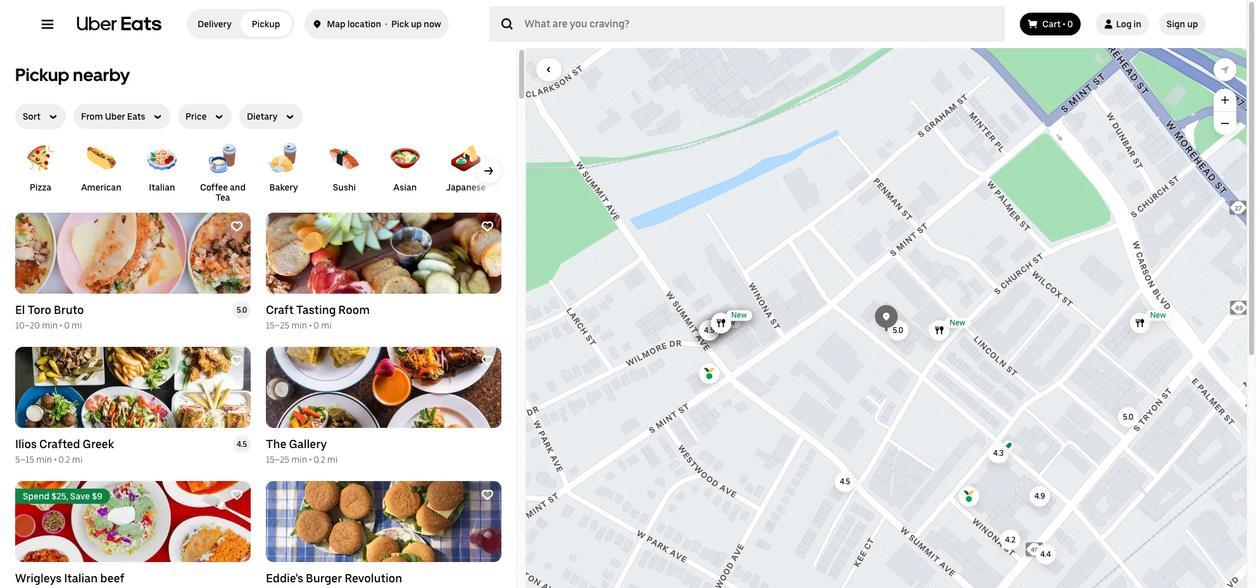 Task type: vqa. For each thing, say whether or not it's contained in the screenshot.
free
no



Task type: describe. For each thing, give the bounding box(es) containing it.
now
[[424, 19, 441, 29]]

eats
[[127, 111, 145, 122]]

sign
[[1167, 19, 1186, 29]]

bakery link
[[258, 139, 309, 193]]

cart • 0
[[1043, 19, 1074, 29]]

map element
[[526, 48, 1247, 589]]

1 vertical spatial 5.0
[[1124, 413, 1134, 422]]

0 horizontal spatial 4.5
[[705, 326, 715, 335]]

pizza link
[[15, 139, 66, 193]]

price button
[[178, 104, 232, 129]]

3.6
[[705, 326, 715, 335]]

What are you craving? text field
[[525, 11, 990, 37]]

sushi
[[333, 182, 356, 193]]

deliver to image
[[312, 16, 322, 32]]

map
[[327, 19, 346, 29]]

Search for restaurant or cuisine search field
[[490, 6, 1005, 42]]

italian
[[149, 182, 175, 193]]

bakery
[[270, 182, 298, 193]]

coffee and tea link
[[198, 139, 248, 203]]

log in link
[[1097, 13, 1150, 35]]

4.3
[[994, 449, 1004, 458]]

pickup for pickup nearby
[[15, 64, 69, 86]]

0
[[1068, 19, 1074, 29]]

0 vertical spatial 4.4
[[704, 326, 715, 335]]

2 • from the left
[[1063, 19, 1066, 29]]

Pickup radio
[[240, 11, 292, 37]]

map location • pick up now
[[327, 19, 441, 29]]

from uber eats button
[[73, 104, 170, 129]]

price
[[186, 111, 207, 122]]

italian link
[[137, 139, 188, 193]]

uber eats home image
[[76, 16, 161, 32]]

sort
[[23, 111, 41, 122]]

2 up from the left
[[1188, 19, 1199, 29]]

tea
[[216, 193, 230, 203]]

dietary
[[247, 111, 278, 122]]

japanese link
[[441, 139, 492, 193]]

uber
[[105, 111, 125, 122]]

from
[[81, 111, 103, 122]]



Task type: locate. For each thing, give the bounding box(es) containing it.
coffee and tea
[[200, 182, 246, 203]]

1 vertical spatial 4.4
[[1041, 550, 1052, 559]]

asian
[[394, 182, 417, 193]]

sort button
[[15, 104, 66, 129]]

and
[[230, 182, 246, 193]]

american link
[[76, 139, 127, 193]]

add to favorites image
[[231, 220, 243, 233], [231, 355, 243, 367], [481, 355, 494, 367]]

pickup left the deliver to icon
[[252, 19, 280, 29]]

up right the sign
[[1188, 19, 1199, 29]]

4.9
[[1035, 492, 1046, 501]]

4.6
[[704, 326, 715, 335]]

from uber eats
[[81, 111, 145, 122]]

cart
[[1043, 19, 1061, 29]]

in
[[1134, 19, 1142, 29]]

coffee
[[200, 182, 228, 193]]

pizza
[[30, 182, 51, 193]]

0 horizontal spatial pickup
[[15, 64, 69, 86]]

• left 0
[[1063, 19, 1066, 29]]

1 horizontal spatial up
[[1188, 19, 1199, 29]]

1 • from the left
[[385, 19, 388, 29]]

main navigation menu image
[[41, 18, 54, 30]]

1 up from the left
[[411, 19, 422, 29]]

log in
[[1117, 19, 1142, 29]]

nearby
[[73, 64, 130, 86]]

1 vertical spatial 4.5
[[840, 478, 851, 487]]

pick
[[392, 19, 409, 29]]

1 horizontal spatial pickup
[[252, 19, 280, 29]]

1 vertical spatial pickup
[[15, 64, 69, 86]]

0 horizontal spatial 4.4
[[704, 326, 715, 335]]

•
[[385, 19, 388, 29], [1063, 19, 1066, 29]]

location
[[348, 19, 381, 29]]

0 vertical spatial 4.5
[[705, 326, 715, 335]]

pickup nearby
[[15, 64, 130, 86]]

sushi link
[[319, 139, 370, 193]]

0 vertical spatial pickup
[[252, 19, 280, 29]]

american
[[81, 182, 121, 193]]

1 horizontal spatial 4.4
[[1041, 550, 1052, 559]]

delivery
[[198, 19, 232, 29]]

4.2
[[1006, 536, 1016, 545]]

pickup
[[252, 19, 280, 29], [15, 64, 69, 86]]

log
[[1117, 19, 1132, 29]]

4.7
[[704, 326, 715, 335]]

sign up link
[[1160, 13, 1207, 35]]

1 horizontal spatial •
[[1063, 19, 1066, 29]]

4.4
[[704, 326, 715, 335], [1041, 550, 1052, 559]]

pickup up sort button
[[15, 64, 69, 86]]

5.0
[[893, 326, 904, 335], [1124, 413, 1134, 422]]

japanese
[[446, 182, 486, 193]]

0 horizontal spatial 5.0
[[893, 326, 904, 335]]

add to favorites image
[[481, 220, 494, 233], [231, 489, 243, 502], [481, 489, 494, 502]]

up
[[411, 19, 422, 29], [1188, 19, 1199, 29]]

pickup for pickup
[[252, 19, 280, 29]]

new
[[732, 311, 747, 320], [732, 311, 747, 320], [732, 311, 747, 320], [732, 311, 747, 320], [732, 311, 747, 320], [732, 311, 747, 320], [1151, 311, 1167, 320], [720, 319, 736, 327], [720, 319, 736, 327], [720, 319, 736, 327], [950, 319, 966, 327]]

4.5
[[705, 326, 715, 335], [840, 478, 851, 487]]

up left now
[[411, 19, 422, 29]]

• left pick
[[385, 19, 388, 29]]

0 vertical spatial 5.0
[[893, 326, 904, 335]]

dietary button
[[239, 104, 303, 129]]

1 horizontal spatial 5.0
[[1124, 413, 1134, 422]]

pickup inside radio
[[252, 19, 280, 29]]

Delivery radio
[[189, 11, 240, 37]]

0 horizontal spatial •
[[385, 19, 388, 29]]

0 horizontal spatial up
[[411, 19, 422, 29]]

1 horizontal spatial 4.5
[[840, 478, 851, 487]]

asian link
[[380, 139, 431, 193]]

sign up
[[1167, 19, 1199, 29]]



